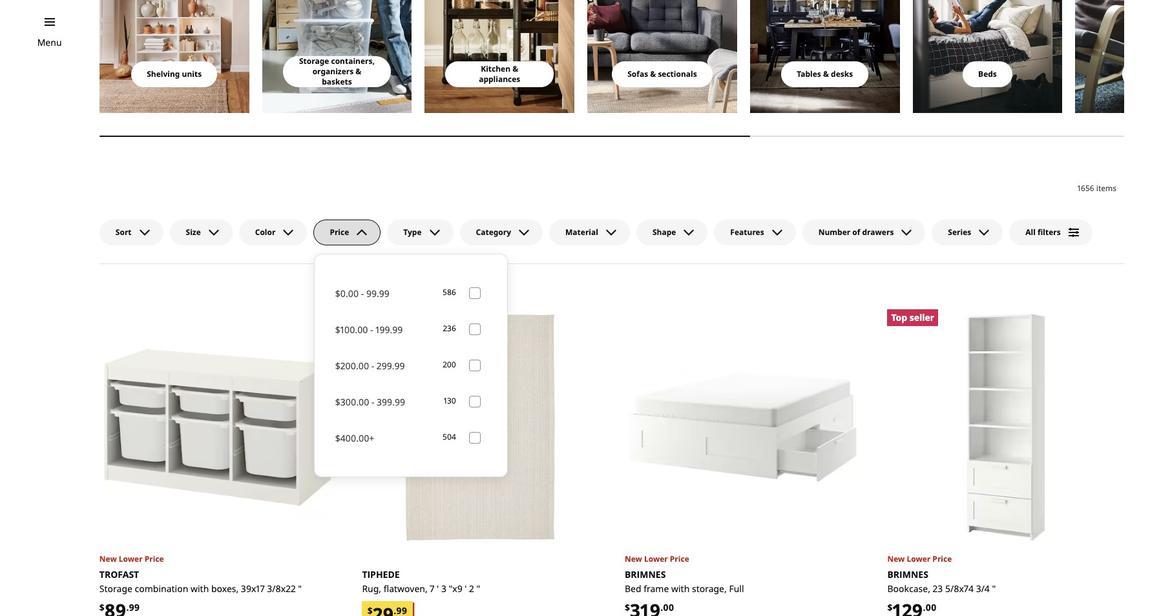 Task type: describe. For each thing, give the bounding box(es) containing it.
. for frame
[[661, 602, 663, 614]]

"x9
[[449, 583, 462, 595]]

236 products element
[[443, 323, 456, 335]]

$200.00 - 299.99
[[335, 360, 405, 372]]

sofas & sectionals
[[628, 68, 697, 79]]

5/8x74
[[945, 583, 974, 595]]

. 00 for frame
[[661, 602, 674, 614]]

price for storage combination with boxes, 39x17 3/8x22 "
[[145, 554, 164, 565]]

drawers
[[862, 227, 894, 238]]

shelving units button
[[131, 61, 217, 87]]

menu button
[[37, 36, 62, 50]]

200 products element
[[443, 359, 456, 372]]

shelving
[[147, 68, 180, 79]]

$ for bookcase, 23 5/8x74 3/4 "
[[888, 602, 893, 614]]

two black carts next to each other with kitchen items and spices organized on them image
[[425, 0, 575, 113]]

23
[[933, 583, 943, 595]]

236
[[443, 323, 456, 334]]

material
[[565, 227, 598, 238]]

1656
[[1078, 183, 1094, 194]]

a decorated dining table with six black chairs surrounding it and two bookcases in the background image
[[750, 0, 900, 113]]

" inside tiphede rug, flatwoven, 7 ' 3 "x9 ' 2 "
[[477, 583, 480, 595]]

& for tables & desks
[[823, 68, 829, 79]]

number of drawers
[[819, 227, 894, 238]]

& for sofas & sectionals
[[650, 68, 656, 79]]

tables
[[797, 68, 821, 79]]

all filters button
[[1010, 220, 1093, 245]]

size
[[186, 227, 201, 238]]

storage,
[[692, 583, 727, 595]]

7
[[430, 583, 435, 595]]

$200.00 -
[[335, 360, 374, 372]]

$0.00 - 99.99
[[335, 287, 389, 300]]

. for 23
[[923, 602, 926, 614]]

$ for bed frame with storage, full
[[625, 602, 630, 614]]

new for bookcase,
[[888, 554, 905, 565]]

bookcase,
[[888, 583, 930, 595]]

organizers
[[313, 66, 354, 77]]

" inside new lower price brimnes bookcase, 23 5/8x74 3/4 "
[[992, 583, 996, 595]]

new lower price trofast storage combination with boxes, 39x17 3/8x22 "
[[99, 554, 302, 595]]

menu
[[37, 36, 62, 48]]

units
[[182, 68, 202, 79]]

all
[[1026, 227, 1036, 238]]

series button
[[932, 220, 1003, 245]]

type
[[403, 227, 422, 238]]

586
[[443, 287, 456, 298]]

586 products element
[[443, 287, 456, 299]]

& inside storage containers, organizers & baskets
[[356, 66, 361, 77]]

sort button
[[99, 220, 163, 245]]

new for bed
[[625, 554, 642, 565]]

99
[[129, 602, 140, 614]]

brimnes for bookcase,
[[888, 569, 929, 581]]

desks
[[831, 68, 853, 79]]

$100.00 - 199.99
[[335, 324, 403, 336]]

storage containers, organizers & baskets button
[[283, 56, 391, 87]]

504
[[443, 432, 456, 443]]

$0.00 -
[[335, 287, 364, 300]]

price inside popup button
[[330, 227, 349, 238]]

$300.00 - 399.99
[[335, 396, 405, 408]]

kitchen & appliances
[[479, 63, 520, 85]]

3/4
[[976, 583, 990, 595]]

3
[[441, 583, 446, 595]]

shape
[[653, 227, 676, 238]]

two white billy bookcases with different sizes of vases and books in it image
[[99, 0, 249, 113]]

sofas
[[628, 68, 648, 79]]

four transparent storage boxes stacked on each other with various household items packed in them image
[[262, 0, 412, 113]]

shelving units
[[147, 68, 202, 79]]

tiphede
[[362, 569, 400, 581]]

130
[[444, 396, 456, 407]]

beds button
[[963, 61, 1013, 87]]

appliances
[[479, 74, 520, 85]]

color button
[[239, 220, 307, 245]]

frame
[[644, 583, 669, 595]]

storage inside the new lower price trofast storage combination with boxes, 39x17 3/8x22 "
[[99, 583, 132, 595]]

beds
[[978, 68, 997, 79]]

39x17
[[241, 583, 265, 595]]

$400.00+
[[335, 432, 374, 444]]

category
[[476, 227, 511, 238]]

storage containers, organizers & baskets list item
[[262, 0, 412, 113]]



Task type: vqa. For each thing, say whether or not it's contained in the screenshot.
"x9
yes



Task type: locate. For each thing, give the bounding box(es) containing it.
1 horizontal spatial '
[[465, 583, 467, 595]]

kitchen
[[481, 63, 511, 74]]

boxes,
[[211, 583, 239, 595]]

504 products element
[[443, 432, 456, 444]]

2 $ from the left
[[625, 602, 630, 614]]

price inside new lower price brimnes bookcase, 23 5/8x74 3/4 "
[[933, 554, 952, 565]]

1 . from the left
[[126, 602, 129, 614]]

lower up trofast
[[119, 554, 143, 565]]

seller
[[910, 311, 935, 323]]

1 vertical spatial storage
[[99, 583, 132, 595]]

1 horizontal spatial with
[[671, 583, 690, 595]]

$300.00 -
[[335, 396, 374, 408]]

shelving units list item
[[99, 0, 249, 113]]

lower inside the new lower price trofast storage combination with boxes, 39x17 3/8x22 "
[[119, 554, 143, 565]]

& inside the kitchen & appliances
[[513, 63, 518, 74]]

1 new from the left
[[99, 554, 117, 565]]

3/8x22
[[267, 583, 296, 595]]

0 vertical spatial storage
[[299, 56, 329, 66]]

sofas & sectionals button
[[612, 61, 713, 87]]

combination
[[135, 583, 188, 595]]

lower inside new lower price brimnes bed frame with storage, full
[[644, 554, 668, 565]]

1 horizontal spatial . 00
[[923, 602, 937, 614]]

1 " from the left
[[298, 583, 302, 595]]

" right 3/8x22
[[298, 583, 302, 595]]

kitchen & appliances list item
[[425, 0, 575, 113]]

& for kitchen & appliances
[[513, 63, 518, 74]]

storage inside storage containers, organizers & baskets
[[299, 56, 329, 66]]

flatwoven,
[[384, 583, 428, 595]]

2 . 00 from the left
[[923, 602, 937, 614]]

color
[[255, 227, 276, 238]]

price
[[330, 227, 349, 238], [145, 554, 164, 565], [670, 554, 689, 565], [933, 554, 952, 565]]

3 " from the left
[[992, 583, 996, 595]]

& left desks
[[823, 68, 829, 79]]

" inside the new lower price trofast storage combination with boxes, 39x17 3/8x22 "
[[298, 583, 302, 595]]

2 with from the left
[[671, 583, 690, 595]]

tiphede rug, flatwoven, 7 ' 3 "x9 ' 2 "
[[362, 569, 480, 595]]

category button
[[460, 220, 543, 245]]

price inside the new lower price trofast storage combination with boxes, 39x17 3/8x22 "
[[145, 554, 164, 565]]

3 lower from the left
[[907, 554, 931, 565]]

2 horizontal spatial $
[[888, 602, 893, 614]]

1 horizontal spatial brimnes
[[888, 569, 929, 581]]

1 horizontal spatial storage
[[299, 56, 329, 66]]

new lower price brimnes bookcase, 23 5/8x74 3/4 "
[[888, 554, 996, 595]]

with right frame
[[671, 583, 690, 595]]

brimnes up frame
[[625, 569, 666, 581]]

number
[[819, 227, 851, 238]]

. down trofast
[[126, 602, 129, 614]]

1 with from the left
[[191, 583, 209, 595]]

lower
[[119, 554, 143, 565], [644, 554, 668, 565], [907, 554, 931, 565]]

shape button
[[636, 220, 708, 245]]

new
[[99, 554, 117, 565], [625, 554, 642, 565], [888, 554, 905, 565]]

' left 2
[[465, 583, 467, 595]]

baskets
[[322, 76, 352, 87]]

new up the bed
[[625, 554, 642, 565]]

type button
[[387, 220, 453, 245]]

1 horizontal spatial new
[[625, 554, 642, 565]]

. 00 down 23
[[923, 602, 937, 614]]

new inside new lower price brimnes bed frame with storage, full
[[625, 554, 642, 565]]

brimnes inside new lower price brimnes bed frame with storage, full
[[625, 569, 666, 581]]

all filters
[[1026, 227, 1061, 238]]

new for storage
[[99, 554, 117, 565]]

1 brimnes from the left
[[625, 569, 666, 581]]

sectionals
[[658, 68, 697, 79]]

filters
[[1038, 227, 1061, 238]]

00 for frame
[[663, 602, 674, 614]]

scrollbar
[[99, 129, 1124, 144]]

2 00 from the left
[[926, 602, 937, 614]]

130 products element
[[444, 396, 456, 408]]

new up bookcase,
[[888, 554, 905, 565]]

full
[[729, 583, 744, 595]]

tables & desks list item
[[750, 0, 900, 113]]

a gray sofa against a light gray wall and a birch coffee table in front of it image
[[587, 0, 737, 113]]

trofast
[[99, 569, 139, 581]]

2 lower from the left
[[644, 554, 668, 565]]

material button
[[549, 220, 630, 245]]

00
[[663, 602, 674, 614], [926, 602, 937, 614]]

price for bookcase, 23 5/8x74 3/4 "
[[933, 554, 952, 565]]

00 down frame
[[663, 602, 674, 614]]

size button
[[170, 220, 232, 245]]

2 . from the left
[[661, 602, 663, 614]]

brimnes
[[625, 569, 666, 581], [888, 569, 929, 581]]

storage containers, organizers & baskets
[[299, 56, 375, 87]]

with inside the new lower price trofast storage combination with boxes, 39x17 3/8x22 "
[[191, 583, 209, 595]]

3 $ from the left
[[888, 602, 893, 614]]

with for storage,
[[671, 583, 690, 595]]

new inside new lower price brimnes bookcase, 23 5/8x74 3/4 "
[[888, 554, 905, 565]]

0 horizontal spatial . 00
[[661, 602, 674, 614]]

. for combination
[[126, 602, 129, 614]]

2
[[469, 583, 474, 595]]

tables & desks
[[797, 68, 853, 79]]

. down bookcase,
[[923, 602, 926, 614]]

of
[[853, 227, 860, 238]]

2 new from the left
[[625, 554, 642, 565]]

rug,
[[362, 583, 381, 595]]

. 00 down frame
[[661, 602, 674, 614]]

lower for bed
[[644, 554, 668, 565]]

$ left . 99
[[99, 602, 105, 614]]

& right the 'baskets'
[[356, 66, 361, 77]]

. 99
[[126, 602, 140, 614]]

with
[[191, 583, 209, 595], [671, 583, 690, 595]]

features button
[[714, 220, 796, 245]]

1 horizontal spatial lower
[[644, 554, 668, 565]]

1 horizontal spatial .
[[661, 602, 663, 614]]

price button
[[314, 220, 381, 245]]

0 horizontal spatial brimnes
[[625, 569, 666, 581]]

bed
[[625, 583, 641, 595]]

new inside the new lower price trofast storage combination with boxes, 39x17 3/8x22 "
[[99, 554, 117, 565]]

beds list item
[[913, 0, 1063, 113]]

lower up bookcase,
[[907, 554, 931, 565]]

with for boxes,
[[191, 583, 209, 595]]

tables & desks button
[[781, 61, 869, 87]]

. down frame
[[661, 602, 663, 614]]

00 for 23
[[926, 602, 937, 614]]

a poang gray chair next to a side table with a coffee and glasses on it image
[[1076, 0, 1150, 113]]

0 horizontal spatial storage
[[99, 583, 132, 595]]

a person relaxing on a bed with storage and writing in a book image
[[913, 0, 1063, 113]]

' right '7' on the bottom of page
[[437, 583, 439, 595]]

top seller
[[891, 311, 935, 323]]

3 . from the left
[[923, 602, 926, 614]]

200
[[443, 359, 456, 370]]

features
[[730, 227, 764, 238]]

2 ' from the left
[[465, 583, 467, 595]]

lower for bookcase,
[[907, 554, 931, 565]]

0 horizontal spatial with
[[191, 583, 209, 595]]

& right kitchen
[[513, 63, 518, 74]]

1656 items
[[1078, 183, 1117, 194]]

1 00 from the left
[[663, 602, 674, 614]]

2 horizontal spatial "
[[992, 583, 996, 595]]

2 " from the left
[[477, 583, 480, 595]]

brimnes for bed
[[625, 569, 666, 581]]

0 horizontal spatial $
[[99, 602, 105, 614]]

2 horizontal spatial lower
[[907, 554, 931, 565]]

lower for storage
[[119, 554, 143, 565]]

2 brimnes from the left
[[888, 569, 929, 581]]

3 new from the left
[[888, 554, 905, 565]]

with left boxes,
[[191, 583, 209, 595]]

1 horizontal spatial 00
[[926, 602, 937, 614]]

00 down 23
[[926, 602, 937, 614]]

1 . 00 from the left
[[661, 602, 674, 614]]

sort
[[116, 227, 132, 238]]

lower inside new lower price brimnes bookcase, 23 5/8x74 3/4 "
[[907, 554, 931, 565]]

brimnes up bookcase,
[[888, 569, 929, 581]]

1 horizontal spatial "
[[477, 583, 480, 595]]

top
[[891, 311, 907, 323]]

$
[[99, 602, 105, 614], [625, 602, 630, 614], [888, 602, 893, 614]]

. 00 for 23
[[923, 602, 937, 614]]

" right 3/4
[[992, 583, 996, 595]]

0 horizontal spatial '
[[437, 583, 439, 595]]

2 horizontal spatial new
[[888, 554, 905, 565]]

series
[[948, 227, 971, 238]]

with inside new lower price brimnes bed frame with storage, full
[[671, 583, 690, 595]]

& right 'sofas'
[[650, 68, 656, 79]]

1 lower from the left
[[119, 554, 143, 565]]

price inside new lower price brimnes bed frame with storage, full
[[670, 554, 689, 565]]

lower up frame
[[644, 554, 668, 565]]

$ down the bed
[[625, 602, 630, 614]]

price for bed frame with storage, full
[[670, 554, 689, 565]]

$ down bookcase,
[[888, 602, 893, 614]]

storage
[[299, 56, 329, 66], [99, 583, 132, 595]]

containers,
[[331, 56, 375, 66]]

new up trofast
[[99, 554, 117, 565]]

$100.00 -
[[335, 324, 373, 336]]

1 ' from the left
[[437, 583, 439, 595]]

0 horizontal spatial new
[[99, 554, 117, 565]]

0 horizontal spatial lower
[[119, 554, 143, 565]]

kitchen & appliances button
[[445, 61, 554, 87]]

0 horizontal spatial .
[[126, 602, 129, 614]]

0 horizontal spatial 00
[[663, 602, 674, 614]]

&
[[513, 63, 518, 74], [356, 66, 361, 77], [650, 68, 656, 79], [823, 68, 829, 79]]

brimnes inside new lower price brimnes bookcase, 23 5/8x74 3/4 "
[[888, 569, 929, 581]]

"
[[298, 583, 302, 595], [477, 583, 480, 595], [992, 583, 996, 595]]

list item
[[1076, 0, 1150, 113]]

new lower price brimnes bed frame with storage, full
[[625, 554, 744, 595]]

2 horizontal spatial .
[[923, 602, 926, 614]]

number of drawers button
[[802, 220, 926, 245]]

items
[[1096, 183, 1117, 194]]

0 horizontal spatial "
[[298, 583, 302, 595]]

$ for storage combination with boxes, 39x17 3/8x22 "
[[99, 602, 105, 614]]

sofas & sectionals list item
[[587, 0, 737, 113]]

1 $ from the left
[[99, 602, 105, 614]]

" right 2
[[477, 583, 480, 595]]

1 horizontal spatial $
[[625, 602, 630, 614]]

.
[[126, 602, 129, 614], [661, 602, 663, 614], [923, 602, 926, 614]]



